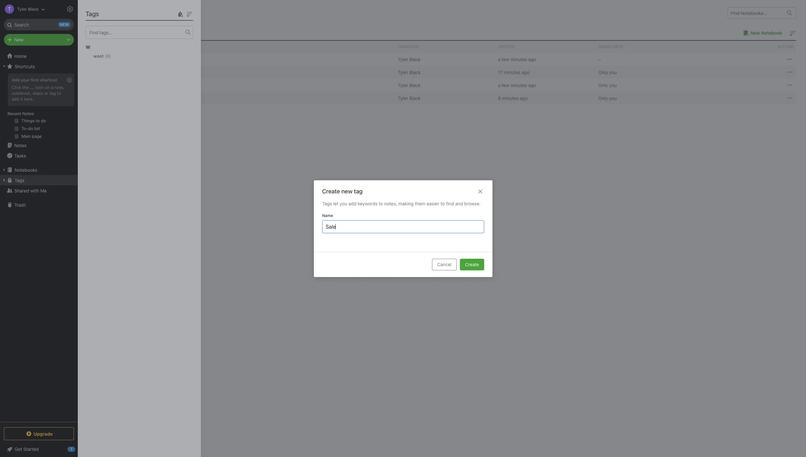 Task type: vqa. For each thing, say whether or not it's contained in the screenshot.
test
no



Task type: describe. For each thing, give the bounding box(es) containing it.
shared
[[598, 44, 613, 49]]

stack
[[33, 91, 43, 96]]

click
[[12, 85, 21, 90]]

tasks button
[[0, 151, 77, 161]]

group containing add your first shortcut
[[0, 72, 77, 143]]

few for –
[[502, 57, 509, 62]]

ago inside main page row
[[522, 70, 530, 75]]

woot
[[93, 53, 104, 59]]

only for 6 minutes ago
[[598, 95, 608, 101]]

click the ...
[[12, 85, 34, 90]]

1 horizontal spatial tag
[[354, 188, 362, 195]]

title button
[[88, 41, 395, 53]]

shortcuts button
[[0, 61, 77, 72]]

17 minutes ago
[[498, 70, 530, 75]]

add
[[12, 77, 20, 83]]

created
[[398, 44, 414, 49]]

new button
[[4, 34, 74, 46]]

title
[[90, 44, 100, 49]]

tyler black for 'to-do list' row
[[398, 95, 421, 101]]

1 notebook
[[88, 30, 113, 36]]

notes,
[[384, 201, 397, 207]]

shared with me link
[[0, 186, 77, 196]]

–
[[598, 57, 601, 62]]

notebook
[[91, 30, 113, 36]]

you for 6 minutes ago
[[609, 95, 617, 101]]

updated button
[[496, 41, 596, 53]]

find
[[446, 201, 454, 207]]

a for –
[[498, 57, 501, 62]]

tyler for 'to-do list' row
[[398, 95, 408, 101]]

shared with me
[[14, 188, 47, 194]]

home link
[[0, 51, 78, 61]]

your
[[21, 77, 30, 83]]

notebook,
[[12, 91, 31, 96]]

new
[[341, 188, 352, 195]]

tyler black for things to do row
[[398, 82, 421, 88]]

note,
[[54, 85, 64, 90]]

create button
[[460, 259, 484, 271]]

them
[[415, 201, 425, 207]]

icon
[[35, 85, 44, 90]]

6
[[498, 95, 501, 101]]

w row group
[[86, 39, 198, 70]]

notebooks inside "link"
[[15, 167, 37, 173]]

icon on a note, notebook, stack or tag to add it here.
[[12, 85, 64, 102]]

let
[[333, 201, 338, 207]]

0
[[107, 54, 109, 59]]

notes link
[[0, 140, 77, 151]]

by
[[415, 44, 420, 49]]

updated
[[498, 44, 515, 49]]

things to do row
[[88, 79, 796, 92]]

create new tag image
[[176, 10, 184, 18]]

minutes inside first notebook row
[[511, 57, 527, 62]]

settings image
[[66, 5, 74, 13]]

notebooks element
[[78, 0, 806, 458]]

create for create new tag
[[322, 188, 340, 195]]

6 minutes ago
[[498, 95, 528, 101]]

notes inside group
[[22, 111, 34, 116]]

add inside icon on a note, notebook, stack or tag to add it here.
[[12, 97, 19, 102]]

on
[[45, 85, 50, 90]]

and
[[455, 201, 463, 207]]

shared
[[14, 188, 29, 194]]

new notebook
[[750, 30, 782, 36]]

with
[[30, 188, 39, 194]]

1 horizontal spatial notebooks
[[88, 9, 118, 17]]

(
[[105, 54, 107, 59]]

tyler black for first notebook row
[[398, 57, 421, 62]]

actions button
[[696, 41, 796, 53]]

create for create
[[465, 262, 479, 268]]

tree containing home
[[0, 51, 78, 422]]

recent
[[7, 111, 21, 116]]

row group inside notebooks element
[[88, 53, 796, 105]]

tyler black for main page row
[[398, 70, 421, 75]]

tag inside icon on a note, notebook, stack or tag to add it here.
[[49, 91, 56, 96]]

Search text field
[[8, 19, 69, 30]]

cancel
[[437, 262, 451, 268]]

only you for 17 minutes ago
[[598, 70, 617, 75]]

trash
[[14, 202, 26, 208]]

only you for 6 minutes ago
[[598, 95, 617, 101]]

with
[[614, 44, 623, 49]]

created by
[[398, 44, 420, 49]]

cancel button
[[432, 259, 457, 271]]

notebook for new notebook
[[761, 30, 782, 36]]



Task type: locate. For each thing, give the bounding box(es) containing it.
ago inside first notebook row
[[528, 57, 536, 62]]

0 vertical spatial tag
[[49, 91, 56, 96]]

to down note,
[[57, 91, 61, 96]]

a few minutes ago for only you
[[498, 82, 536, 88]]

to left notes,
[[379, 201, 383, 207]]

ago down the 17 minutes ago
[[528, 82, 536, 88]]

3 tyler from the top
[[398, 82, 408, 88]]

you inside 'to-do list' row
[[609, 95, 617, 101]]

0 vertical spatial few
[[502, 57, 509, 62]]

notes up tasks
[[14, 143, 27, 148]]

it
[[20, 97, 23, 102]]

black inside main page row
[[409, 70, 421, 75]]

1 vertical spatial notes
[[14, 143, 27, 148]]

only for 17 minutes ago
[[598, 70, 608, 75]]

tag right or
[[49, 91, 56, 96]]

0 vertical spatial notes
[[22, 111, 34, 116]]

only you inside things to do row
[[598, 82, 617, 88]]

None search field
[[8, 19, 69, 30]]

black inside 'to-do list' row
[[409, 95, 421, 101]]

ago right 17
[[522, 70, 530, 75]]

0 horizontal spatial notebooks
[[15, 167, 37, 173]]

2 only you from the top
[[598, 82, 617, 88]]

a for only you
[[498, 82, 501, 88]]

a inside first notebook row
[[498, 57, 501, 62]]

1 vertical spatial add
[[348, 201, 356, 207]]

notebook right first
[[118, 57, 138, 62]]

you for 17 minutes ago
[[609, 70, 617, 75]]

new up actions "button" at the top right of page
[[750, 30, 760, 36]]

you for a few minutes ago
[[609, 82, 617, 88]]

2 a few minutes ago from the top
[[498, 82, 536, 88]]

only inside 'to-do list' row
[[598, 95, 608, 101]]

tyler
[[398, 57, 408, 62], [398, 70, 408, 75], [398, 82, 408, 88], [398, 95, 408, 101]]

notebook inside new notebook button
[[761, 30, 782, 36]]

0 horizontal spatial tags
[[15, 178, 24, 183]]

0 vertical spatial only you
[[598, 70, 617, 75]]

Find tags… text field
[[86, 28, 185, 37]]

1 vertical spatial notebooks
[[15, 167, 37, 173]]

minutes
[[511, 57, 527, 62], [504, 70, 521, 75], [511, 82, 527, 88], [502, 95, 519, 101]]

only for a few minutes ago
[[598, 82, 608, 88]]

...
[[30, 85, 34, 90]]

1 only from the top
[[598, 70, 608, 75]]

a up 6
[[498, 82, 501, 88]]

ago down the "updated" button at top
[[528, 57, 536, 62]]

notes right recent
[[22, 111, 34, 116]]

1 horizontal spatial new
[[750, 30, 760, 36]]

name
[[322, 213, 333, 218]]

2 black from the top
[[409, 70, 421, 75]]

home
[[14, 53, 27, 59]]

create new tag
[[322, 188, 362, 195]]

notebook for first notebook
[[118, 57, 138, 62]]

2 tyler black from the top
[[398, 70, 421, 75]]

a right on
[[51, 85, 53, 90]]

2 tyler from the top
[[398, 70, 408, 75]]

3 only from the top
[[598, 95, 608, 101]]

the
[[22, 85, 29, 90]]

tag
[[49, 91, 56, 96], [354, 188, 362, 195]]

easier
[[427, 201, 439, 207]]

tags inside button
[[15, 178, 24, 183]]

create right cancel
[[465, 262, 479, 268]]

keywords
[[358, 201, 377, 207]]

tags left let
[[322, 201, 332, 207]]

shortcuts
[[15, 64, 35, 69]]

created by button
[[395, 41, 496, 53]]

tags
[[86, 10, 99, 18], [15, 178, 24, 183], [322, 201, 332, 207]]

4 tyler black from the top
[[398, 95, 421, 101]]

me
[[40, 188, 47, 194]]

1 vertical spatial create
[[465, 262, 479, 268]]

1 a few minutes ago from the top
[[498, 57, 536, 62]]

new for new notebook
[[750, 30, 760, 36]]

1 vertical spatial new
[[14, 37, 24, 42]]

3 black from the top
[[409, 82, 421, 88]]

1 horizontal spatial tags
[[86, 10, 99, 18]]

tyler for first notebook row
[[398, 57, 408, 62]]

black inside first notebook row
[[409, 57, 421, 62]]

add left "it"
[[12, 97, 19, 102]]

expand notebooks image
[[2, 168, 7, 173]]

2 horizontal spatial tags
[[322, 201, 332, 207]]

2 vertical spatial tags
[[322, 201, 332, 207]]

add
[[12, 97, 19, 102], [348, 201, 356, 207]]

1 horizontal spatial notebook
[[761, 30, 782, 36]]

tag right 'new'
[[354, 188, 362, 195]]

ago right 6
[[520, 95, 528, 101]]

to-do list row
[[88, 92, 796, 105]]

tags button
[[0, 175, 77, 186]]

only inside things to do row
[[598, 82, 608, 88]]

new inside new popup button
[[14, 37, 24, 42]]

a few minutes ago up the 17 minutes ago
[[498, 57, 536, 62]]

0 vertical spatial create
[[322, 188, 340, 195]]

black for 'to-do list' row
[[409, 95, 421, 101]]

black
[[409, 57, 421, 62], [409, 70, 421, 75], [409, 82, 421, 88], [409, 95, 421, 101]]

first
[[107, 57, 116, 62]]

expand tags image
[[2, 178, 7, 183]]

first notebook button
[[98, 55, 148, 63]]

black inside things to do row
[[409, 82, 421, 88]]

to
[[57, 91, 61, 96], [379, 201, 383, 207], [440, 201, 445, 207]]

2 few from the top
[[502, 82, 509, 88]]

0 horizontal spatial tag
[[49, 91, 56, 96]]

few
[[502, 57, 509, 62], [502, 82, 509, 88]]

notebook
[[761, 30, 782, 36], [118, 57, 138, 62]]

0 vertical spatial a few minutes ago
[[498, 57, 536, 62]]

0 vertical spatial notebooks
[[88, 9, 118, 17]]

tyler black inside things to do row
[[398, 82, 421, 88]]

1 few from the top
[[502, 57, 509, 62]]

tasks
[[14, 153, 26, 159]]

1
[[88, 30, 90, 36]]

notes inside notes link
[[14, 143, 27, 148]]

3 tyler black from the top
[[398, 82, 421, 88]]

1 vertical spatial only you
[[598, 82, 617, 88]]

create inside button
[[465, 262, 479, 268]]

a
[[498, 57, 501, 62], [498, 82, 501, 88], [51, 85, 53, 90]]

0 vertical spatial add
[[12, 97, 19, 102]]

w
[[86, 44, 90, 50]]

tyler inside first notebook row
[[398, 57, 408, 62]]

only inside main page row
[[598, 70, 608, 75]]

Find Notebooks… text field
[[728, 8, 783, 18]]

tags let you add keywords to notes, making them easier to find and browse.
[[322, 201, 481, 207]]

new up 'home'
[[14, 37, 24, 42]]

few down 17
[[502, 82, 509, 88]]

create
[[322, 188, 340, 195], [465, 262, 479, 268]]

0 vertical spatial only
[[598, 70, 608, 75]]

you inside things to do row
[[609, 82, 617, 88]]

only you inside main page row
[[598, 70, 617, 75]]

tyler for things to do row
[[398, 82, 408, 88]]

minutes right 17
[[504, 70, 521, 75]]

notebooks down tasks
[[15, 167, 37, 173]]

close image
[[476, 188, 484, 196]]

row group containing first notebook
[[88, 53, 796, 105]]

to left find
[[440, 201, 445, 207]]

notebooks up the notebook
[[88, 9, 118, 17]]

minutes inside main page row
[[504, 70, 521, 75]]

black for main page row
[[409, 70, 421, 75]]

browse.
[[464, 201, 481, 207]]

upgrade button
[[4, 428, 74, 441]]

ago inside 'to-do list' row
[[520, 95, 528, 101]]

a few minutes ago inside things to do row
[[498, 82, 536, 88]]

a inside icon on a note, notebook, stack or tag to add it here.
[[51, 85, 53, 90]]

new for new
[[14, 37, 24, 42]]

a few minutes ago
[[498, 57, 536, 62], [498, 82, 536, 88]]

a up 17
[[498, 57, 501, 62]]

0 horizontal spatial to
[[57, 91, 61, 96]]

1 vertical spatial only
[[598, 82, 608, 88]]

0 horizontal spatial notebook
[[118, 57, 138, 62]]

Name text field
[[325, 221, 481, 233]]

arrow image
[[90, 55, 98, 63]]

group
[[0, 72, 77, 143]]

a few minutes ago down the 17 minutes ago
[[498, 82, 536, 88]]

minutes right 6
[[502, 95, 519, 101]]

notebooks link
[[0, 165, 77, 175]]

making
[[398, 201, 413, 207]]

few down updated
[[502, 57, 509, 62]]

add your first shortcut
[[12, 77, 57, 83]]

1 tyler black from the top
[[398, 57, 421, 62]]

tyler black
[[398, 57, 421, 62], [398, 70, 421, 75], [398, 82, 421, 88], [398, 95, 421, 101]]

tyler inside main page row
[[398, 70, 408, 75]]

tags up the 1 in the left of the page
[[86, 10, 99, 18]]

tyler inside things to do row
[[398, 82, 408, 88]]

tyler black inside first notebook row
[[398, 57, 421, 62]]

notebook inside first notebook button
[[118, 57, 138, 62]]

new notebook button
[[741, 29, 782, 37]]

a few minutes ago inside first notebook row
[[498, 57, 536, 62]]

minutes inside 'to-do list' row
[[502, 95, 519, 101]]

few inside things to do row
[[502, 82, 509, 88]]

first notebook
[[107, 57, 138, 62]]

1 horizontal spatial create
[[465, 262, 479, 268]]

black for things to do row
[[409, 82, 421, 88]]

0 vertical spatial notebook
[[761, 30, 782, 36]]

1 tyler from the top
[[398, 57, 408, 62]]

tags up shared
[[15, 178, 24, 183]]

0 vertical spatial new
[[750, 30, 760, 36]]

0 horizontal spatial create
[[322, 188, 340, 195]]

1 only you from the top
[[598, 70, 617, 75]]

1 vertical spatial tags
[[15, 178, 24, 183]]

4 black from the top
[[409, 95, 421, 101]]

0 horizontal spatial add
[[12, 97, 19, 102]]

notes
[[22, 111, 34, 116], [14, 143, 27, 148]]

only
[[598, 70, 608, 75], [598, 82, 608, 88], [598, 95, 608, 101]]

1 horizontal spatial to
[[379, 201, 383, 207]]

only you for a few minutes ago
[[598, 82, 617, 88]]

1 vertical spatial few
[[502, 82, 509, 88]]

or
[[44, 91, 48, 96]]

here.
[[24, 97, 34, 102]]

a few minutes ago for –
[[498, 57, 536, 62]]

first notebook row
[[88, 53, 796, 66]]

shared with
[[598, 44, 623, 49]]

few inside first notebook row
[[502, 57, 509, 62]]

to inside icon on a note, notebook, stack or tag to add it here.
[[57, 91, 61, 96]]

4 tyler from the top
[[398, 95, 408, 101]]

1 horizontal spatial add
[[348, 201, 356, 207]]

add down 'new'
[[348, 201, 356, 207]]

minutes inside things to do row
[[511, 82, 527, 88]]

0 horizontal spatial new
[[14, 37, 24, 42]]

main page row
[[88, 66, 796, 79]]

woot ( 0 )
[[93, 53, 111, 59]]

1 vertical spatial a few minutes ago
[[498, 82, 536, 88]]

few for only you
[[502, 82, 509, 88]]

tyler black inside 'to-do list' row
[[398, 95, 421, 101]]

tyler for main page row
[[398, 70, 408, 75]]

1 black from the top
[[409, 57, 421, 62]]

actions
[[778, 44, 794, 49]]

)
[[109, 54, 111, 59]]

minutes down the 17 minutes ago
[[511, 82, 527, 88]]

minutes up the 17 minutes ago
[[511, 57, 527, 62]]

new
[[750, 30, 760, 36], [14, 37, 24, 42]]

new inside new notebook button
[[750, 30, 760, 36]]

notebooks
[[88, 9, 118, 17], [15, 167, 37, 173]]

recent notes
[[7, 111, 34, 116]]

2 vertical spatial only
[[598, 95, 608, 101]]

you inside main page row
[[609, 70, 617, 75]]

first
[[31, 77, 39, 83]]

trash link
[[0, 200, 77, 210]]

17
[[498, 70, 503, 75]]

shared with button
[[596, 41, 696, 53]]

tree
[[0, 51, 78, 422]]

black for first notebook row
[[409, 57, 421, 62]]

3 only you from the top
[[598, 95, 617, 101]]

0 vertical spatial tags
[[86, 10, 99, 18]]

only you
[[598, 70, 617, 75], [598, 82, 617, 88], [598, 95, 617, 101]]

2 only from the top
[[598, 82, 608, 88]]

2 vertical spatial only you
[[598, 95, 617, 101]]

row group
[[88, 53, 796, 105]]

2 horizontal spatial to
[[440, 201, 445, 207]]

1 vertical spatial notebook
[[118, 57, 138, 62]]

1 vertical spatial tag
[[354, 188, 362, 195]]

upgrade
[[33, 432, 53, 437]]

shortcut
[[40, 77, 57, 83]]

a inside things to do row
[[498, 82, 501, 88]]

notebook up actions
[[761, 30, 782, 36]]

create up let
[[322, 188, 340, 195]]

tyler black inside main page row
[[398, 70, 421, 75]]

only you inside 'to-do list' row
[[598, 95, 617, 101]]

ago inside things to do row
[[528, 82, 536, 88]]

tyler inside 'to-do list' row
[[398, 95, 408, 101]]

you
[[609, 70, 617, 75], [609, 82, 617, 88], [609, 95, 617, 101], [340, 201, 347, 207]]



